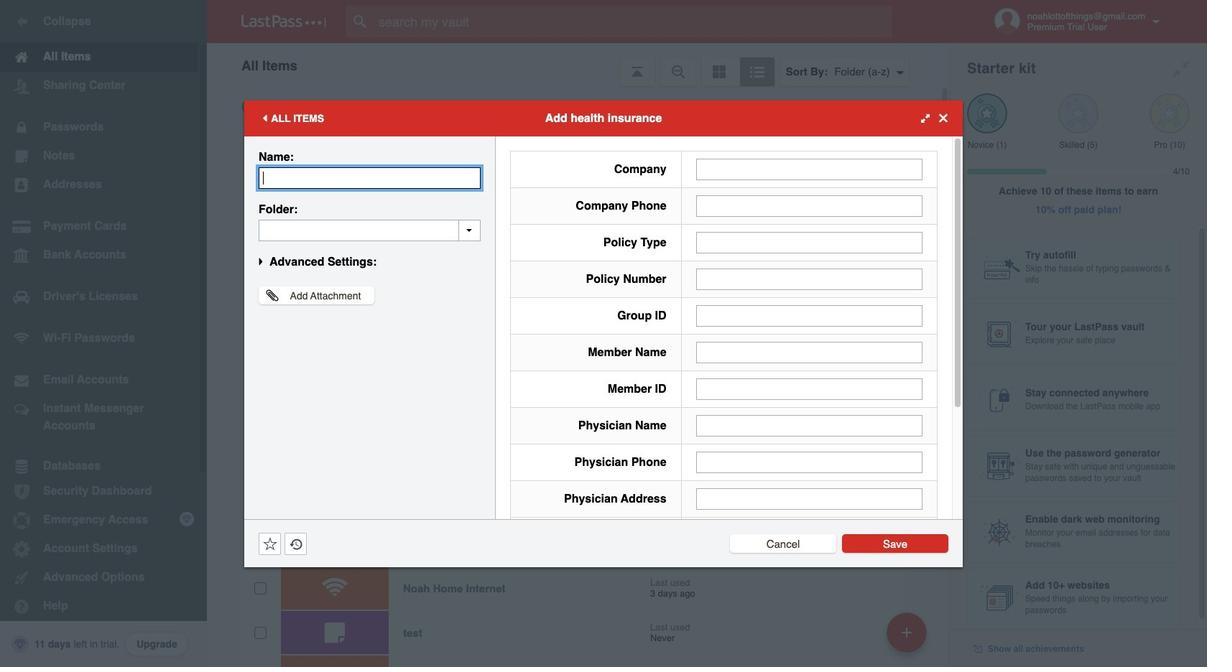 Task type: describe. For each thing, give the bounding box(es) containing it.
lastpass image
[[241, 15, 326, 28]]

new item image
[[902, 628, 912, 638]]

vault options navigation
[[207, 43, 950, 86]]

search my vault text field
[[346, 6, 921, 37]]



Task type: locate. For each thing, give the bounding box(es) containing it.
Search search field
[[346, 6, 921, 37]]

dialog
[[244, 100, 963, 659]]

None text field
[[696, 158, 923, 180], [259, 167, 481, 189], [259, 220, 481, 241], [696, 305, 923, 327], [696, 342, 923, 363], [696, 378, 923, 400], [696, 158, 923, 180], [259, 167, 481, 189], [259, 220, 481, 241], [696, 305, 923, 327], [696, 342, 923, 363], [696, 378, 923, 400]]

main navigation navigation
[[0, 0, 207, 668]]

None text field
[[696, 195, 923, 217], [696, 232, 923, 253], [696, 268, 923, 290], [696, 415, 923, 437], [696, 452, 923, 473], [696, 488, 923, 510], [696, 195, 923, 217], [696, 232, 923, 253], [696, 268, 923, 290], [696, 415, 923, 437], [696, 452, 923, 473], [696, 488, 923, 510]]

new item navigation
[[882, 609, 936, 668]]



